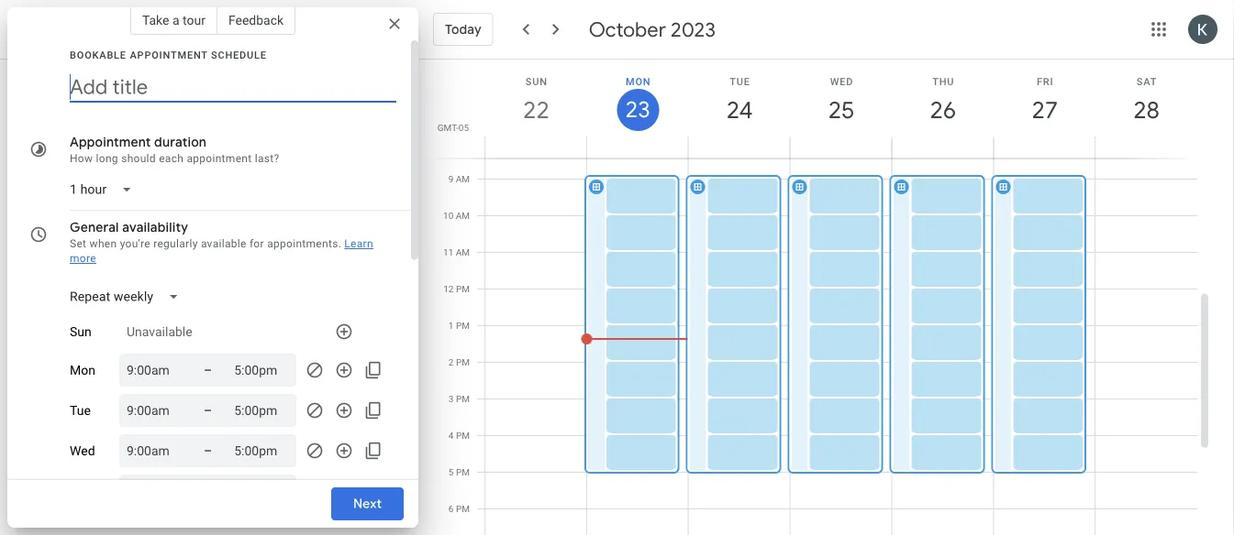 Task type: describe. For each thing, give the bounding box(es) containing it.
how
[[70, 152, 93, 165]]

general
[[70, 219, 119, 236]]

27
[[1031, 95, 1057, 125]]

duration
[[154, 134, 207, 151]]

today
[[445, 21, 482, 38]]

pm for 4 pm
[[456, 431, 470, 442]]

pm for 12 pm
[[456, 284, 470, 295]]

saturday, october 28 element
[[1126, 89, 1168, 131]]

friday, october 27 element
[[1024, 89, 1066, 131]]

4 – from the top
[[204, 484, 212, 499]]

tuesday, october 24 element
[[719, 89, 761, 131]]

appointment duration how long should each appointment last?
[[70, 134, 279, 165]]

you're
[[120, 238, 150, 251]]

pm for 2 pm
[[456, 357, 470, 368]]

sat 28
[[1132, 76, 1159, 125]]

mon 23
[[624, 76, 651, 124]]

mon for mon
[[70, 363, 95, 378]]

– for wed
[[204, 444, 212, 459]]

– for tue
[[204, 403, 212, 418]]

1
[[449, 321, 454, 332]]

feedback
[[228, 12, 284, 28]]

availability
[[122, 219, 188, 236]]

am for 9 am
[[456, 174, 470, 185]]

set
[[70, 238, 87, 251]]

am for 11 am
[[456, 247, 470, 258]]

monday, october 23, today element
[[617, 89, 659, 131]]

5 pm
[[449, 468, 470, 479]]

fri
[[1037, 76, 1054, 87]]

9
[[448, 174, 454, 185]]

tour
[[183, 12, 205, 28]]

appointment
[[187, 152, 252, 165]]

End time on Wednesdays text field
[[234, 441, 289, 463]]

25
[[827, 95, 854, 125]]

for
[[250, 238, 264, 251]]

3 pm
[[449, 394, 470, 405]]

next button
[[331, 483, 404, 527]]

11
[[443, 247, 454, 258]]

pm for 1 pm
[[456, 321, 470, 332]]

take
[[142, 12, 169, 28]]

long
[[96, 152, 118, 165]]

feedback button
[[217, 6, 296, 35]]

28 column header
[[1095, 60, 1198, 158]]

next
[[353, 497, 382, 513]]

wed 25
[[827, 76, 854, 125]]

28
[[1132, 95, 1159, 125]]

schedule
[[211, 49, 267, 61]]

4
[[449, 431, 454, 442]]

6 pm
[[449, 504, 470, 515]]

Start time on Tuesdays text field
[[127, 400, 182, 422]]

pm for 3 pm
[[456, 394, 470, 405]]

End time on Mondays text field
[[234, 360, 289, 382]]

sat
[[1137, 76, 1157, 87]]

23 column header
[[586, 60, 689, 158]]

mon for mon 23
[[626, 76, 651, 87]]

october
[[589, 17, 666, 42]]

24 column header
[[688, 60, 791, 158]]

22 column header
[[485, 60, 587, 158]]

available
[[201, 238, 247, 251]]

learn more
[[70, 238, 373, 265]]

each
[[159, 152, 184, 165]]

thu 26
[[929, 76, 955, 125]]

10
[[443, 211, 454, 222]]

gmt-05
[[438, 122, 469, 133]]

regularly
[[153, 238, 198, 251]]

learn more link
[[70, 238, 373, 265]]

– for mon
[[204, 363, 212, 378]]



Task type: locate. For each thing, give the bounding box(es) containing it.
None field
[[62, 173, 147, 206], [62, 281, 194, 314], [62, 173, 147, 206], [62, 281, 194, 314]]

pm for 6 pm
[[456, 504, 470, 515]]

2 – from the top
[[204, 403, 212, 418]]

27 column header
[[993, 60, 1096, 158]]

appointment
[[130, 49, 208, 61]]

when
[[90, 238, 117, 251]]

10 am
[[443, 211, 470, 222]]

0 horizontal spatial tue
[[70, 404, 91, 419]]

4 pm
[[449, 431, 470, 442]]

4 pm from the top
[[456, 394, 470, 405]]

wed inside 'wed 25'
[[830, 76, 854, 87]]

End time on Tuesdays text field
[[234, 400, 289, 422]]

0 horizontal spatial sun
[[70, 325, 92, 340]]

am for 10 am
[[456, 211, 470, 222]]

1 horizontal spatial tue
[[730, 76, 751, 87]]

wed
[[830, 76, 854, 87], [70, 444, 95, 459]]

wed for wed
[[70, 444, 95, 459]]

tue left start time on tuesdays text field
[[70, 404, 91, 419]]

Start time on Mondays text field
[[127, 360, 182, 382]]

grid
[[426, 60, 1212, 536]]

26
[[929, 95, 955, 125]]

1 vertical spatial mon
[[70, 363, 95, 378]]

1 pm
[[449, 321, 470, 332]]

1 vertical spatial wed
[[70, 444, 95, 459]]

2023
[[671, 17, 716, 42]]

Start time on Wednesdays text field
[[127, 441, 182, 463]]

Add title text field
[[70, 73, 396, 101]]

wednesday, october 25 element
[[820, 89, 863, 131]]

sunday, october 22 element
[[515, 89, 557, 131]]

12 pm
[[444, 284, 470, 295]]

am right 9
[[456, 174, 470, 185]]

tue up tuesday, october 24 element
[[730, 76, 751, 87]]

3
[[449, 394, 454, 405]]

pm right 2
[[456, 357, 470, 368]]

tue 24
[[726, 76, 752, 125]]

wed up wednesday, october 25 element
[[830, 76, 854, 87]]

pm right 5
[[456, 468, 470, 479]]

0 vertical spatial am
[[456, 174, 470, 185]]

9 am
[[448, 174, 470, 185]]

2 pm
[[449, 357, 470, 368]]

05
[[459, 122, 469, 133]]

wed for wed 25
[[830, 76, 854, 87]]

5 pm from the top
[[456, 431, 470, 442]]

am
[[456, 174, 470, 185], [456, 211, 470, 222], [456, 247, 470, 258]]

thu
[[933, 76, 955, 87]]

take a tour button
[[130, 6, 217, 35]]

tue inside tue 24
[[730, 76, 751, 87]]

should
[[121, 152, 156, 165]]

0 horizontal spatial wed
[[70, 444, 95, 459]]

sun 22
[[522, 76, 548, 125]]

set when you're regularly available for appointments.
[[70, 238, 341, 251]]

a
[[172, 12, 179, 28]]

–
[[204, 363, 212, 378], [204, 403, 212, 418], [204, 444, 212, 459], [204, 484, 212, 499]]

6
[[449, 504, 454, 515]]

pm for 5 pm
[[456, 468, 470, 479]]

2
[[449, 357, 454, 368]]

take a tour
[[142, 12, 205, 28]]

am right 10
[[456, 211, 470, 222]]

tue for tue
[[70, 404, 91, 419]]

3 pm from the top
[[456, 357, 470, 368]]

sun for sun 22
[[526, 76, 548, 87]]

1 horizontal spatial sun
[[526, 76, 548, 87]]

26 column header
[[892, 60, 994, 158]]

2 am from the top
[[456, 211, 470, 222]]

6 pm from the top
[[456, 468, 470, 479]]

1 pm from the top
[[456, 284, 470, 295]]

23
[[624, 95, 650, 124]]

1 vertical spatial am
[[456, 211, 470, 222]]

am right "11" on the left top
[[456, 247, 470, 258]]

1 vertical spatial tue
[[70, 404, 91, 419]]

mon inside mon 23
[[626, 76, 651, 87]]

12
[[444, 284, 454, 295]]

gmt-
[[438, 122, 459, 133]]

appointment
[[70, 134, 151, 151]]

11 am
[[443, 247, 470, 258]]

5
[[449, 468, 454, 479]]

fri 27
[[1031, 76, 1057, 125]]

pm right 3
[[456, 394, 470, 405]]

7 pm from the top
[[456, 504, 470, 515]]

3 am from the top
[[456, 247, 470, 258]]

25 column header
[[790, 60, 892, 158]]

bookable appointment schedule
[[70, 49, 267, 61]]

bookable
[[70, 49, 127, 61]]

mon left 'start time on mondays' text field
[[70, 363, 95, 378]]

0 vertical spatial wed
[[830, 76, 854, 87]]

pm right 4
[[456, 431, 470, 442]]

0 vertical spatial mon
[[626, 76, 651, 87]]

sun up sunday, october 22 "element"
[[526, 76, 548, 87]]

2 vertical spatial am
[[456, 247, 470, 258]]

tue
[[730, 76, 751, 87], [70, 404, 91, 419]]

thursday, october 26 element
[[922, 89, 964, 131]]

mon
[[626, 76, 651, 87], [70, 363, 95, 378]]

1 am from the top
[[456, 174, 470, 185]]

wed left start time on wednesdays text box
[[70, 444, 95, 459]]

1 horizontal spatial wed
[[830, 76, 854, 87]]

24
[[726, 95, 752, 125]]

pm right 1
[[456, 321, 470, 332]]

pm right 6 at the bottom left
[[456, 504, 470, 515]]

1 – from the top
[[204, 363, 212, 378]]

0 horizontal spatial mon
[[70, 363, 95, 378]]

appointments.
[[267, 238, 341, 251]]

1 horizontal spatial mon
[[626, 76, 651, 87]]

more
[[70, 252, 96, 265]]

tue for tue 24
[[730, 76, 751, 87]]

sun inside sun 22
[[526, 76, 548, 87]]

22
[[522, 95, 548, 125]]

sun for sun
[[70, 325, 92, 340]]

sun down more on the top
[[70, 325, 92, 340]]

0 vertical spatial tue
[[730, 76, 751, 87]]

october 2023
[[589, 17, 716, 42]]

pm
[[456, 284, 470, 295], [456, 321, 470, 332], [456, 357, 470, 368], [456, 394, 470, 405], [456, 431, 470, 442], [456, 468, 470, 479], [456, 504, 470, 515]]

last?
[[255, 152, 279, 165]]

3 – from the top
[[204, 444, 212, 459]]

sun
[[526, 76, 548, 87], [70, 325, 92, 340]]

today button
[[433, 7, 493, 51]]

grid containing 22
[[426, 60, 1212, 536]]

1 vertical spatial sun
[[70, 325, 92, 340]]

2 pm from the top
[[456, 321, 470, 332]]

pm right 12
[[456, 284, 470, 295]]

0 vertical spatial sun
[[526, 76, 548, 87]]

unavailable
[[127, 325, 192, 340]]

mon up 23
[[626, 76, 651, 87]]

general availability
[[70, 219, 188, 236]]

learn
[[344, 238, 373, 251]]



Task type: vqa. For each thing, say whether or not it's contained in the screenshot.
brown006@gmail.com
no



